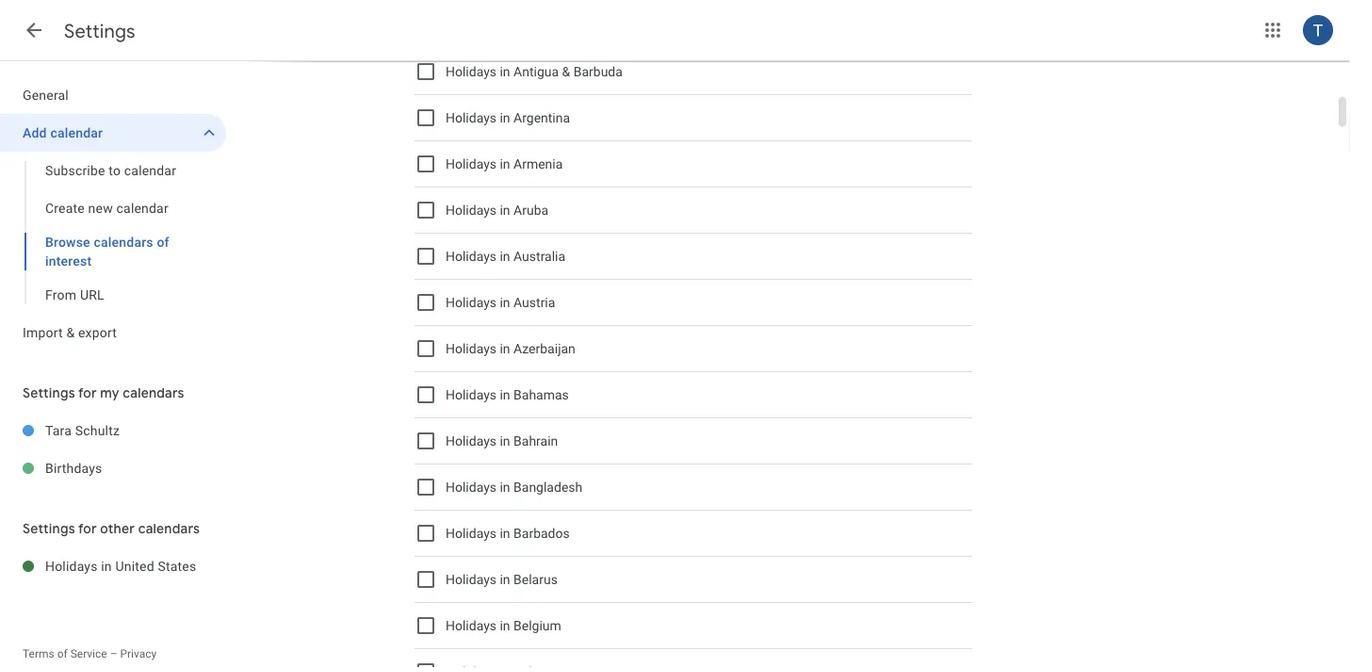 Task type: vqa. For each thing, say whether or not it's contained in the screenshot.
Settings to the bottom
yes



Task type: describe. For each thing, give the bounding box(es) containing it.
in for bangladesh
[[500, 480, 511, 495]]

in for argentina
[[500, 110, 511, 126]]

holidays for holidays in bangladesh
[[446, 480, 497, 495]]

in for barbados
[[500, 526, 511, 541]]

settings heading
[[64, 19, 136, 43]]

holidays in bahamas
[[446, 387, 569, 403]]

holidays for holidays in barbados
[[446, 526, 497, 541]]

united
[[115, 559, 154, 574]]

holidays in armenia
[[446, 156, 563, 172]]

holidays in aruba
[[446, 202, 549, 218]]

to
[[109, 163, 121, 178]]

new
[[88, 200, 113, 216]]

holidays in united states link
[[45, 548, 226, 585]]

interest
[[45, 253, 92, 269]]

settings for other calendars
[[23, 520, 200, 537]]

in for australia
[[500, 249, 511, 264]]

holidays in australia
[[446, 249, 566, 264]]

subscribe
[[45, 163, 105, 178]]

australia
[[514, 249, 566, 264]]

calendar for create new calendar
[[116, 200, 169, 216]]

tara schultz
[[45, 423, 120, 438]]

general
[[23, 87, 69, 103]]

terms
[[23, 648, 54, 661]]

in for united
[[101, 559, 112, 574]]

browse
[[45, 234, 90, 250]]

terms of service – privacy
[[23, 648, 157, 661]]

in for austria
[[500, 295, 511, 310]]

aruba
[[514, 202, 549, 218]]

belgium
[[514, 618, 562, 634]]

in for bahamas
[[500, 387, 511, 403]]

holidays in azerbaijan
[[446, 341, 576, 357]]

calendars for other
[[138, 520, 200, 537]]

privacy
[[120, 648, 157, 661]]

service
[[70, 648, 107, 661]]

barbuda
[[574, 64, 623, 79]]

add calendar
[[23, 125, 103, 140]]

settings for settings for my calendars
[[23, 385, 75, 402]]

holidays for holidays in bahamas
[[446, 387, 497, 403]]

import & export
[[23, 325, 117, 340]]

my
[[100, 385, 119, 402]]

create new calendar
[[45, 200, 169, 216]]

from
[[45, 287, 77, 303]]

argentina
[[514, 110, 570, 126]]

birthdays
[[45, 461, 102, 476]]

export
[[78, 325, 117, 340]]

tara schultz tree item
[[0, 412, 226, 450]]

0 vertical spatial &
[[562, 64, 571, 79]]

holidays for holidays in belarus
[[446, 572, 497, 588]]

holidays in argentina
[[446, 110, 570, 126]]



Task type: locate. For each thing, give the bounding box(es) containing it.
in left azerbaijan
[[500, 341, 511, 357]]

holidays in belgium
[[446, 618, 562, 634]]

settings up tara
[[23, 385, 75, 402]]

& inside tree
[[66, 325, 75, 340]]

in inside tree item
[[101, 559, 112, 574]]

holidays for holidays in armenia
[[446, 156, 497, 172]]

calendars up states
[[138, 520, 200, 537]]

in for aruba
[[500, 202, 511, 218]]

for left my
[[78, 385, 97, 402]]

holidays in bahrain
[[446, 433, 558, 449]]

bahamas
[[514, 387, 569, 403]]

calendar right "new"
[[116, 200, 169, 216]]

holidays for holidays in united states
[[45, 559, 98, 574]]

1 horizontal spatial of
[[157, 234, 169, 250]]

settings for settings
[[64, 19, 136, 43]]

holidays in united states
[[45, 559, 196, 574]]

tree
[[0, 76, 226, 352]]

browse calendars of interest
[[45, 234, 169, 269]]

in for armenia
[[500, 156, 511, 172]]

settings for my calendars tree
[[0, 412, 226, 487]]

group
[[0, 152, 226, 314]]

birthdays tree item
[[0, 450, 226, 487]]

settings for settings for other calendars
[[23, 520, 75, 537]]

–
[[110, 648, 117, 661]]

calendar right to
[[124, 163, 176, 178]]

holidays for holidays in bahrain
[[446, 433, 497, 449]]

holidays in belarus
[[446, 572, 558, 588]]

in for belgium
[[500, 618, 511, 634]]

settings for my calendars
[[23, 385, 184, 402]]

holidays down holidays in austria
[[446, 341, 497, 357]]

holidays up holidays in belgium at left
[[446, 572, 497, 588]]

subscribe to calendar
[[45, 163, 176, 178]]

holidays down holidays in aruba
[[446, 249, 497, 264]]

holidays for holidays in austria
[[446, 295, 497, 310]]

in left australia
[[500, 249, 511, 264]]

& right antigua
[[562, 64, 571, 79]]

calendar for subscribe to calendar
[[124, 163, 176, 178]]

for for other
[[78, 520, 97, 537]]

of inside browse calendars of interest
[[157, 234, 169, 250]]

calendars
[[94, 234, 153, 250], [123, 385, 184, 402], [138, 520, 200, 537]]

holidays for holidays in azerbaijan
[[446, 341, 497, 357]]

holidays in austria
[[446, 295, 556, 310]]

holidays for holidays in aruba
[[446, 202, 497, 218]]

barbados
[[514, 526, 570, 541]]

0 horizontal spatial of
[[57, 648, 68, 661]]

0 vertical spatial calendars
[[94, 234, 153, 250]]

in for azerbaijan
[[500, 341, 511, 357]]

1 vertical spatial of
[[57, 648, 68, 661]]

tara
[[45, 423, 72, 438]]

holidays up holidays in armenia
[[446, 110, 497, 126]]

2 vertical spatial calendar
[[116, 200, 169, 216]]

holidays for holidays in belgium
[[446, 618, 497, 634]]

settings down birthdays
[[23, 520, 75, 537]]

1 vertical spatial for
[[78, 520, 97, 537]]

settings
[[64, 19, 136, 43], [23, 385, 75, 402], [23, 520, 75, 537]]

in left aruba
[[500, 202, 511, 218]]

in left belarus at the bottom of the page
[[500, 572, 511, 588]]

in left argentina
[[500, 110, 511, 126]]

group containing subscribe to calendar
[[0, 152, 226, 314]]

calendars inside browse calendars of interest
[[94, 234, 153, 250]]

2 for from the top
[[78, 520, 97, 537]]

holidays up holidays in bahrain on the bottom left
[[446, 387, 497, 403]]

settings right 'go back' icon
[[64, 19, 136, 43]]

1 vertical spatial calendars
[[123, 385, 184, 402]]

holidays up holidays in aruba
[[446, 156, 497, 172]]

holidays up the holidays in belarus
[[446, 526, 497, 541]]

holidays inside tree item
[[45, 559, 98, 574]]

0 horizontal spatial &
[[66, 325, 75, 340]]

url
[[80, 287, 104, 303]]

calendar up 'subscribe'
[[50, 125, 103, 140]]

2 vertical spatial calendars
[[138, 520, 200, 537]]

antigua
[[514, 64, 559, 79]]

holidays in barbados
[[446, 526, 570, 541]]

holidays down the holidays in australia
[[446, 295, 497, 310]]

1 horizontal spatial &
[[562, 64, 571, 79]]

privacy link
[[120, 648, 157, 661]]

holidays in united states tree item
[[0, 548, 226, 585]]

azerbaijan
[[514, 341, 576, 357]]

holidays for holidays in argentina
[[446, 110, 497, 126]]

add
[[23, 125, 47, 140]]

holidays down holidays in armenia
[[446, 202, 497, 218]]

in left bahrain
[[500, 433, 511, 449]]

belarus
[[514, 572, 558, 588]]

in left united
[[101, 559, 112, 574]]

in left belgium
[[500, 618, 511, 634]]

0 vertical spatial calendar
[[50, 125, 103, 140]]

austria
[[514, 295, 556, 310]]

holidays for holidays in antigua & barbuda
[[446, 64, 497, 79]]

other
[[100, 520, 135, 537]]

go back image
[[23, 19, 45, 41]]

bahrain
[[514, 433, 558, 449]]

birthdays link
[[45, 450, 226, 487]]

from url
[[45, 287, 104, 303]]

armenia
[[514, 156, 563, 172]]

of down create new calendar
[[157, 234, 169, 250]]

& left export
[[66, 325, 75, 340]]

holidays down the holidays in belarus
[[446, 618, 497, 634]]

&
[[562, 64, 571, 79], [66, 325, 75, 340]]

of right terms
[[57, 648, 68, 661]]

in for antigua
[[500, 64, 511, 79]]

holidays for holidays in australia
[[446, 249, 497, 264]]

states
[[158, 559, 196, 574]]

bangladesh
[[514, 480, 583, 495]]

in left barbados
[[500, 526, 511, 541]]

holidays down holidays in bahrain on the bottom left
[[446, 480, 497, 495]]

of
[[157, 234, 169, 250], [57, 648, 68, 661]]

terms of service link
[[23, 648, 107, 661]]

import
[[23, 325, 63, 340]]

in left bangladesh at bottom
[[500, 480, 511, 495]]

calendars down create new calendar
[[94, 234, 153, 250]]

calendars right my
[[123, 385, 184, 402]]

calendar
[[50, 125, 103, 140], [124, 163, 176, 178], [116, 200, 169, 216]]

calendars for my
[[123, 385, 184, 402]]

schultz
[[75, 423, 120, 438]]

0 vertical spatial settings
[[64, 19, 136, 43]]

holidays down settings for other calendars
[[45, 559, 98, 574]]

in left armenia
[[500, 156, 511, 172]]

2 vertical spatial settings
[[23, 520, 75, 537]]

1 vertical spatial settings
[[23, 385, 75, 402]]

holidays up holidays in argentina
[[446, 64, 497, 79]]

in left antigua
[[500, 64, 511, 79]]

in left the austria
[[500, 295, 511, 310]]

for left other
[[78, 520, 97, 537]]

holidays down holidays in bahamas
[[446, 433, 497, 449]]

add calendar tree item
[[0, 114, 226, 152]]

for
[[78, 385, 97, 402], [78, 520, 97, 537]]

holidays in bangladesh
[[446, 480, 583, 495]]

create
[[45, 200, 85, 216]]

in left bahamas
[[500, 387, 511, 403]]

for for my
[[78, 385, 97, 402]]

in for belarus
[[500, 572, 511, 588]]

holidays
[[446, 64, 497, 79], [446, 110, 497, 126], [446, 156, 497, 172], [446, 202, 497, 218], [446, 249, 497, 264], [446, 295, 497, 310], [446, 341, 497, 357], [446, 387, 497, 403], [446, 433, 497, 449], [446, 480, 497, 495], [446, 526, 497, 541], [45, 559, 98, 574], [446, 572, 497, 588], [446, 618, 497, 634]]

tree containing general
[[0, 76, 226, 352]]

calendar inside add calendar tree item
[[50, 125, 103, 140]]

1 vertical spatial &
[[66, 325, 75, 340]]

holidays in antigua & barbuda
[[446, 64, 623, 79]]

in
[[500, 64, 511, 79], [500, 110, 511, 126], [500, 156, 511, 172], [500, 202, 511, 218], [500, 249, 511, 264], [500, 295, 511, 310], [500, 341, 511, 357], [500, 387, 511, 403], [500, 433, 511, 449], [500, 480, 511, 495], [500, 526, 511, 541], [101, 559, 112, 574], [500, 572, 511, 588], [500, 618, 511, 634]]

in for bahrain
[[500, 433, 511, 449]]

1 vertical spatial calendar
[[124, 163, 176, 178]]

0 vertical spatial of
[[157, 234, 169, 250]]

0 vertical spatial for
[[78, 385, 97, 402]]

1 for from the top
[[78, 385, 97, 402]]



